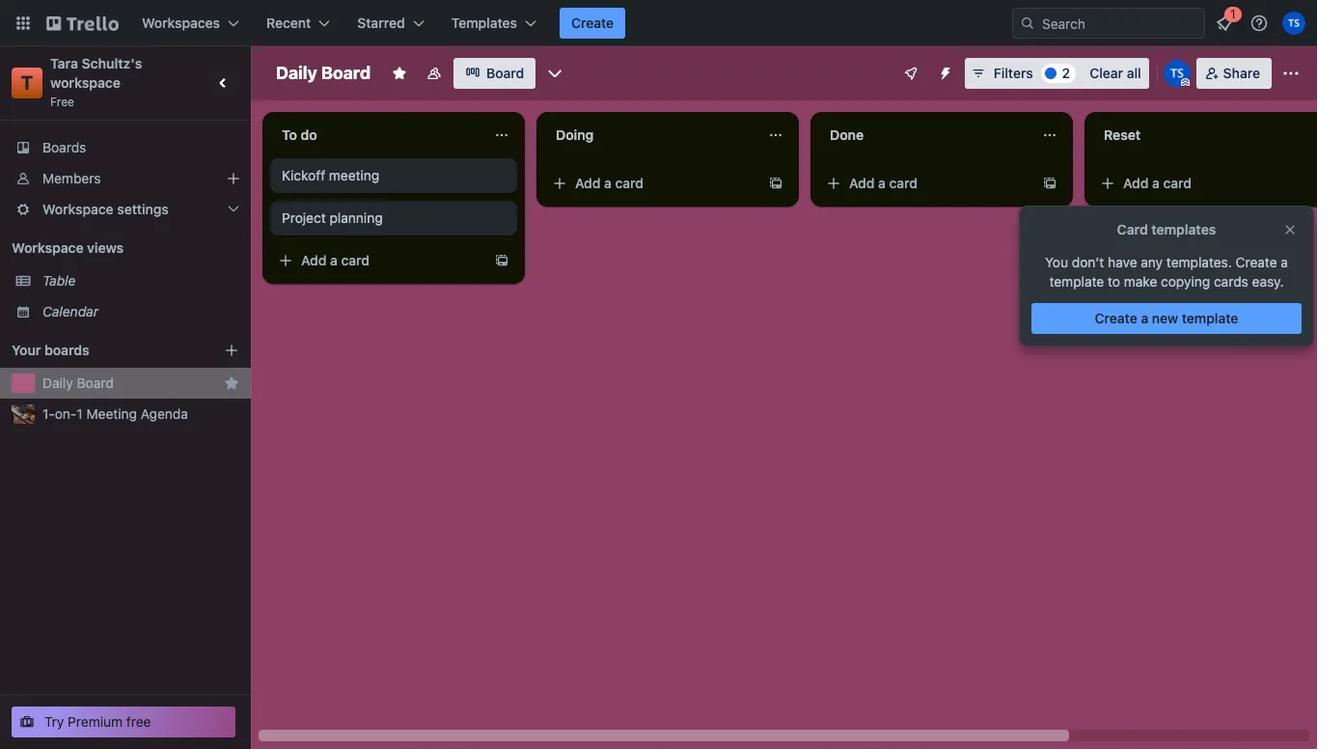 Task type: describe. For each thing, give the bounding box(es) containing it.
card for doing
[[616, 175, 644, 191]]

boards link
[[0, 132, 251, 163]]

templates button
[[440, 8, 548, 39]]

your
[[12, 342, 41, 358]]

premium
[[68, 714, 123, 730]]

daily inside board name 'text field'
[[276, 63, 317, 83]]

share button
[[1197, 58, 1273, 89]]

recent button
[[255, 8, 342, 39]]

t
[[21, 71, 33, 94]]

workspace
[[50, 74, 121, 91]]

kickoff meeting
[[282, 167, 380, 183]]

templates
[[452, 14, 518, 31]]

tara schultz's workspace free
[[50, 55, 146, 109]]

Reset text field
[[1093, 120, 1305, 151]]

template inside you don't have any templates. create a template to make copying cards easy.
[[1050, 273, 1105, 290]]

workspace views
[[12, 239, 124, 256]]

project
[[282, 210, 326, 226]]

template inside button
[[1183, 310, 1239, 326]]

add a card button for to do
[[270, 245, 487, 276]]

workspace navigation collapse icon image
[[210, 70, 238, 97]]

1-on-1 meeting agenda link
[[42, 405, 239, 424]]

create for create a new template
[[1096, 310, 1138, 326]]

1 notification image
[[1214, 12, 1237, 35]]

1-
[[42, 406, 55, 422]]

reset
[[1105, 126, 1142, 143]]

clear all
[[1090, 65, 1142, 81]]

workspace for workspace views
[[12, 239, 84, 256]]

boards
[[44, 342, 89, 358]]

tara schultz's workspace link
[[50, 55, 146, 91]]

meeting
[[86, 406, 137, 422]]

tara schultz (taraschultz7) image
[[1283, 12, 1306, 35]]

agenda
[[141, 406, 188, 422]]

To do text field
[[270, 120, 483, 151]]

create inside you don't have any templates. create a template to make copying cards easy.
[[1236, 254, 1278, 270]]

card templates
[[1118, 221, 1217, 238]]

all
[[1127, 65, 1142, 81]]

workspace settings button
[[0, 194, 251, 225]]

table link
[[42, 271, 239, 291]]

a inside you don't have any templates. create a template to make copying cards easy.
[[1282, 254, 1289, 270]]

try
[[44, 714, 64, 730]]

a for add a card button below reset text box
[[1153, 175, 1160, 191]]

calendar
[[42, 303, 99, 320]]

card
[[1118, 221, 1149, 238]]

boards
[[42, 139, 86, 155]]

board inside "link"
[[77, 375, 114, 391]]

you
[[1046, 254, 1069, 270]]

Doing text field
[[545, 120, 757, 151]]

clear all button
[[1083, 58, 1150, 89]]

add for to do
[[301, 252, 327, 268]]

1
[[77, 406, 83, 422]]

daily board link
[[42, 374, 216, 393]]

board inside 'text field'
[[321, 63, 371, 83]]

have
[[1109, 254, 1138, 270]]

share
[[1224, 65, 1261, 81]]

make
[[1125, 273, 1158, 290]]

templates
[[1152, 221, 1217, 238]]

you don't have any templates. create a template to make copying cards easy.
[[1046, 254, 1289, 290]]

2
[[1063, 65, 1071, 81]]

create from template… image for to do
[[494, 253, 510, 268]]

add a card button for done
[[819, 168, 1035, 199]]

any
[[1142, 254, 1164, 270]]

workspace visible image
[[427, 66, 442, 81]]

t link
[[12, 68, 42, 98]]

to
[[1108, 273, 1121, 290]]

free
[[126, 714, 151, 730]]

try premium free
[[44, 714, 151, 730]]

tara schultz (taraschultz7) image
[[1164, 60, 1191, 87]]

daily board inside board name 'text field'
[[276, 63, 371, 83]]

schultz's
[[82, 55, 142, 71]]

this member is an admin of this board. image
[[1182, 78, 1190, 87]]

a for add a card button associated with done
[[879, 175, 886, 191]]

power ups image
[[904, 66, 919, 81]]

filters
[[994, 65, 1034, 81]]

2 horizontal spatial board
[[487, 65, 525, 81]]



Task type: locate. For each thing, give the bounding box(es) containing it.
daily
[[276, 63, 317, 83], [42, 375, 73, 391]]

kickoff meeting link
[[282, 166, 506, 185]]

create
[[572, 14, 614, 31], [1236, 254, 1278, 270], [1096, 310, 1138, 326]]

add a card down done
[[850, 175, 918, 191]]

project planning link
[[282, 209, 506, 228]]

1-on-1 meeting agenda
[[42, 406, 188, 422]]

1 vertical spatial template
[[1183, 310, 1239, 326]]

add up card
[[1124, 175, 1149, 191]]

create from template… image for doing
[[769, 176, 784, 191]]

card
[[616, 175, 644, 191], [890, 175, 918, 191], [1164, 175, 1193, 191], [341, 252, 370, 268]]

add a card for to do
[[301, 252, 370, 268]]

done
[[830, 126, 864, 143]]

add a card
[[575, 175, 644, 191], [850, 175, 918, 191], [1124, 175, 1193, 191], [301, 252, 370, 268]]

free
[[50, 95, 74, 109]]

1 horizontal spatial template
[[1183, 310, 1239, 326]]

your boards
[[12, 342, 89, 358]]

1 vertical spatial daily
[[42, 375, 73, 391]]

1 horizontal spatial daily
[[276, 63, 317, 83]]

0 horizontal spatial daily
[[42, 375, 73, 391]]

0 vertical spatial create
[[572, 14, 614, 31]]

2 vertical spatial create
[[1096, 310, 1138, 326]]

2 horizontal spatial create
[[1236, 254, 1278, 270]]

copying
[[1162, 273, 1211, 290]]

daily board up 1 on the left of page
[[42, 375, 114, 391]]

0 vertical spatial create from template… image
[[769, 176, 784, 191]]

a down the doing text box
[[605, 175, 612, 191]]

board link
[[454, 58, 536, 89]]

calendar link
[[42, 302, 239, 322]]

members
[[42, 170, 101, 186]]

cards
[[1215, 273, 1249, 290]]

try premium free button
[[12, 707, 236, 738]]

star or unstar board image
[[392, 66, 408, 81]]

search image
[[1021, 15, 1036, 31]]

create a new template
[[1096, 310, 1239, 326]]

a down project planning
[[330, 252, 338, 268]]

add a card down project planning
[[301, 252, 370, 268]]

daily up on-
[[42, 375, 73, 391]]

a inside button
[[1142, 310, 1149, 326]]

workspaces button
[[130, 8, 251, 39]]

doing
[[556, 126, 594, 143]]

tara
[[50, 55, 78, 71]]

card up the "templates"
[[1164, 175, 1193, 191]]

card for to do
[[341, 252, 370, 268]]

add down done
[[850, 175, 875, 191]]

members link
[[0, 163, 251, 194]]

a down 'done' text box
[[879, 175, 886, 191]]

add a card for done
[[850, 175, 918, 191]]

add a card up card templates
[[1124, 175, 1193, 191]]

board left star or unstar board image
[[321, 63, 371, 83]]

add a card button down the doing text box
[[545, 168, 761, 199]]

views
[[87, 239, 124, 256]]

a up card templates
[[1153, 175, 1160, 191]]

workspace inside popup button
[[42, 201, 114, 217]]

daily inside "link"
[[42, 375, 73, 391]]

project planning
[[282, 210, 383, 226]]

templates.
[[1167, 254, 1233, 270]]

workspace
[[42, 201, 114, 217], [12, 239, 84, 256]]

create from template… image
[[1043, 176, 1058, 191]]

on-
[[55, 406, 77, 422]]

to do
[[282, 126, 317, 143]]

Done text field
[[819, 120, 1031, 151]]

planning
[[330, 210, 383, 226]]

create from template… image
[[769, 176, 784, 191], [494, 253, 510, 268]]

daily board down recent dropdown button
[[276, 63, 371, 83]]

0 horizontal spatial create
[[572, 14, 614, 31]]

template down don't
[[1050, 273, 1105, 290]]

board left customize views icon
[[487, 65, 525, 81]]

recent
[[267, 14, 311, 31]]

add a card down doing
[[575, 175, 644, 191]]

workspace up table
[[12, 239, 84, 256]]

daily board
[[276, 63, 371, 83], [42, 375, 114, 391]]

table
[[42, 272, 76, 289]]

0 horizontal spatial daily board
[[42, 375, 114, 391]]

starred
[[358, 14, 405, 31]]

starred button
[[346, 8, 436, 39]]

add board image
[[224, 343, 239, 358]]

settings
[[117, 201, 169, 217]]

1 vertical spatial create from template… image
[[494, 253, 510, 268]]

daily board inside "link"
[[42, 375, 114, 391]]

card down planning
[[341, 252, 370, 268]]

your boards with 2 items element
[[12, 339, 195, 362]]

workspaces
[[142, 14, 220, 31]]

0 horizontal spatial create from template… image
[[494, 253, 510, 268]]

meeting
[[329, 167, 380, 183]]

a
[[605, 175, 612, 191], [879, 175, 886, 191], [1153, 175, 1160, 191], [330, 252, 338, 268], [1282, 254, 1289, 270], [1142, 310, 1149, 326]]

template down cards
[[1183, 310, 1239, 326]]

workspace settings
[[42, 201, 169, 217]]

board down your boards with 2 items element
[[77, 375, 114, 391]]

add for done
[[850, 175, 875, 191]]

back to home image
[[46, 8, 119, 39]]

a for add a card button related to doing
[[605, 175, 612, 191]]

customize views image
[[546, 64, 565, 83]]

create inside button
[[572, 14, 614, 31]]

don't
[[1073, 254, 1105, 270]]

0 vertical spatial template
[[1050, 273, 1105, 290]]

0 horizontal spatial board
[[77, 375, 114, 391]]

card for done
[[890, 175, 918, 191]]

1 horizontal spatial daily board
[[276, 63, 371, 83]]

add a card for doing
[[575, 175, 644, 191]]

a for add a card button for to do
[[330, 252, 338, 268]]

1 horizontal spatial create from template… image
[[769, 176, 784, 191]]

0 vertical spatial daily
[[276, 63, 317, 83]]

create a new template button
[[1032, 303, 1303, 334]]

easy.
[[1253, 273, 1285, 290]]

board
[[321, 63, 371, 83], [487, 65, 525, 81], [77, 375, 114, 391]]

add down doing
[[575, 175, 601, 191]]

create button
[[560, 8, 626, 39]]

template
[[1050, 273, 1105, 290], [1183, 310, 1239, 326]]

do
[[301, 126, 317, 143]]

0 vertical spatial workspace
[[42, 201, 114, 217]]

automation image
[[931, 58, 958, 85]]

daily down recent dropdown button
[[276, 63, 317, 83]]

open information menu image
[[1250, 14, 1270, 33]]

primary element
[[0, 0, 1318, 46]]

0 vertical spatial daily board
[[276, 63, 371, 83]]

kickoff
[[282, 167, 326, 183]]

starred icon image
[[224, 376, 239, 391]]

workspace down members
[[42, 201, 114, 217]]

1 horizontal spatial board
[[321, 63, 371, 83]]

card down 'done' text box
[[890, 175, 918, 191]]

add a card button down project planning link
[[270, 245, 487, 276]]

clear
[[1090, 65, 1124, 81]]

add for doing
[[575, 175, 601, 191]]

create for create
[[572, 14, 614, 31]]

a up easy.
[[1282, 254, 1289, 270]]

a left "new"
[[1142, 310, 1149, 326]]

1 vertical spatial workspace
[[12, 239, 84, 256]]

show menu image
[[1282, 64, 1302, 83]]

create inside button
[[1096, 310, 1138, 326]]

new
[[1153, 310, 1179, 326]]

1 horizontal spatial create
[[1096, 310, 1138, 326]]

add a card button down reset text box
[[1093, 168, 1309, 199]]

to
[[282, 126, 297, 143]]

add
[[575, 175, 601, 191], [850, 175, 875, 191], [1124, 175, 1149, 191], [301, 252, 327, 268]]

1 vertical spatial create
[[1236, 254, 1278, 270]]

card down the doing text box
[[616, 175, 644, 191]]

close popover image
[[1283, 222, 1299, 238]]

add down project
[[301, 252, 327, 268]]

Search field
[[1036, 9, 1205, 38]]

0 horizontal spatial template
[[1050, 273, 1105, 290]]

1 vertical spatial daily board
[[42, 375, 114, 391]]

add a card button down 'done' text box
[[819, 168, 1035, 199]]

Board name text field
[[266, 58, 381, 89]]

workspace for workspace settings
[[42, 201, 114, 217]]

add a card button for doing
[[545, 168, 761, 199]]

add a card button
[[545, 168, 761, 199], [819, 168, 1035, 199], [1093, 168, 1309, 199], [270, 245, 487, 276]]



Task type: vqa. For each thing, say whether or not it's contained in the screenshot.
the middle Create
yes



